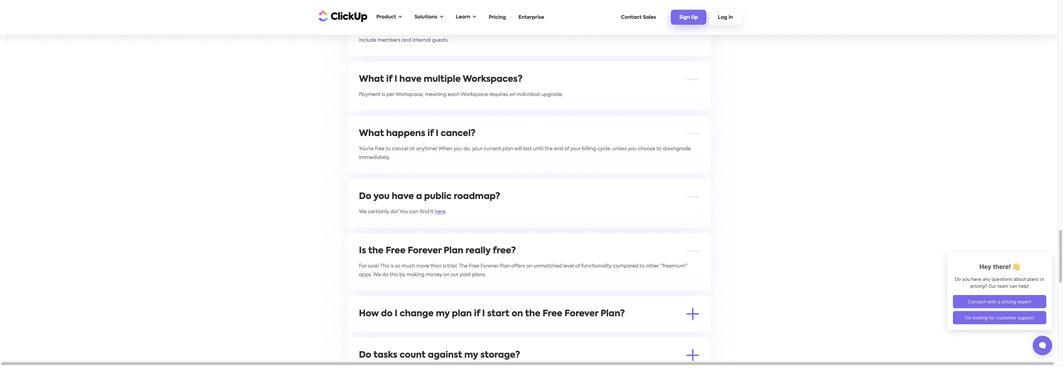 Task type: vqa. For each thing, say whether or not it's contained in the screenshot.
first Whiteboards from left
no



Task type: locate. For each thing, give the bounding box(es) containing it.
users up time
[[504, 12, 527, 21]]

free inside for sure! this is so much more than a trial. the free forever plan offers an unmatched level of functionality compared to other "freemium" apps. we do this by making money on our paid plans.
[[469, 264, 480, 269]]

to
[[529, 12, 539, 21], [627, 29, 632, 34], [386, 147, 391, 151], [657, 147, 662, 151], [640, 264, 645, 269], [499, 327, 504, 332]]

2 vertical spatial free
[[543, 310, 563, 319]]

1 vertical spatial have
[[392, 193, 414, 201]]

do left tasks on the left of the page
[[359, 352, 372, 360]]

1 vertical spatial an
[[527, 264, 533, 269]]

my for change
[[436, 310, 450, 319]]

2 horizontal spatial on
[[512, 310, 523, 319]]

and down automatically
[[402, 38, 411, 43]]

forever for i
[[565, 310, 599, 319]]

2 horizontal spatial free
[[543, 310, 563, 319]]

1 vertical spatial in
[[535, 29, 540, 34]]

of inside you're free to cancel at anytime! when you do, your current plan will last until the end of your billing cycle, unless you choose to downgrade immediately.
[[565, 147, 570, 151]]

1 vertical spatial on
[[444, 273, 450, 278]]

pricing link
[[486, 11, 510, 23]]

0 horizontal spatial is
[[382, 92, 386, 97]]

it
[[431, 210, 434, 215]]

when
[[430, 12, 454, 21]]

cycle, left unless
[[598, 147, 612, 151]]

last
[[524, 147, 532, 151]]

1 horizontal spatial my
[[465, 352, 479, 360]]

1 horizontal spatial on
[[497, 29, 504, 34]]

1 horizontal spatial cycle,
[[598, 147, 612, 151]]

0 horizontal spatial an
[[510, 92, 516, 97]]

the
[[459, 264, 468, 269]]

0 vertical spatial my
[[436, 310, 450, 319]]

0 vertical spatial do
[[382, 273, 389, 278]]

0 vertical spatial cycle,
[[598, 147, 612, 151]]

2 vertical spatial on
[[512, 310, 523, 319]]

of
[[565, 147, 570, 151], [576, 264, 580, 269], [530, 327, 534, 332]]

each
[[448, 92, 460, 97]]

1 what from the top
[[359, 75, 384, 84]]

can
[[410, 210, 419, 215]]

a up "guests." at the left of page
[[441, 29, 444, 34]]

free
[[375, 147, 385, 151]]

1 vertical spatial how
[[359, 310, 379, 319]]

you right bills
[[424, 29, 433, 34]]

plan?
[[601, 310, 625, 319]]

1 vertical spatial is
[[391, 264, 394, 269]]

2 do from the top
[[359, 352, 372, 360]]

0 horizontal spatial in
[[535, 29, 540, 34]]

1 vertical spatial paid
[[584, 29, 595, 34]]

0 horizontal spatial and
[[402, 38, 411, 43]]

2 vertical spatial of
[[530, 327, 534, 332]]

your right the do,
[[472, 147, 483, 151]]

contact sales button
[[618, 11, 660, 23]]

to right free
[[386, 147, 391, 151]]

forever up more on the left of page
[[408, 247, 442, 256]]

1 horizontal spatial billing
[[582, 147, 597, 151]]

is left per
[[382, 92, 386, 97]]

0 vertical spatial at
[[434, 29, 439, 34]]

0 horizontal spatial if
[[386, 75, 393, 84]]

0 vertical spatial forever
[[408, 247, 442, 256]]

users right 'paid'
[[686, 29, 698, 34]]

enterprise
[[519, 15, 545, 20]]

1 vertical spatial do
[[359, 352, 372, 360]]

and inside the clickup automatically bills you at a prorated price based on the time left in your cycle for any paid users added to your workspace. paid users include members and internal guests.
[[402, 38, 411, 43]]

workspace,
[[396, 92, 424, 97]]

at inside you're free to cancel at anytime! when you do, your current plan will last until the end of your billing cycle, unless you choose to downgrade immediately.
[[410, 147, 415, 151]]

the inside you're free to cancel at anytime! when you do, your current plan will last until the end of your billing cycle, unless you choose to downgrade immediately.
[[545, 147, 553, 151]]

the left time
[[505, 29, 513, 34]]

unmatched
[[534, 264, 562, 269]]

you're free to cancel at anytime! when you do, your current plan will last until the end of your billing cycle, unless you choose to downgrade immediately.
[[359, 147, 691, 160]]

0 vertical spatial do
[[359, 193, 372, 201]]

paid down the
[[460, 273, 471, 278]]

how am i billed when i add paid users to a workspace?
[[359, 12, 605, 21]]

at for i
[[410, 147, 415, 151]]

in inside the clickup automatically bills you at a prorated price based on the time left in your cycle for any paid users added to your workspace. paid users include members and internal guests.
[[535, 29, 540, 34]]

my
[[436, 310, 450, 319], [465, 352, 479, 360]]

1 horizontal spatial if
[[428, 130, 434, 138]]

if up per
[[386, 75, 393, 84]]

billing inside you're free to cancel at anytime! when you do, your current plan will last until the end of your billing cycle, unless you choose to downgrade immediately.
[[582, 147, 597, 151]]

my up built on the bottom left
[[436, 310, 450, 319]]

i up workspace, in the top left of the page
[[395, 75, 398, 84]]

at inside the clickup automatically bills you at a prorated price based on the time left in your cycle for any paid users added to your workspace. paid users include members and internal guests.
[[434, 29, 439, 34]]

2 horizontal spatial users
[[686, 29, 698, 34]]

my right against
[[465, 352, 479, 360]]

to right added
[[627, 29, 632, 34]]

of right level
[[576, 264, 580, 269]]

is the free forever plan really free?
[[359, 247, 516, 256]]

0 horizontal spatial free
[[386, 247, 406, 256]]

and
[[402, 38, 411, 43], [571, 327, 580, 332]]

i right am
[[398, 12, 401, 21]]

payment
[[581, 327, 603, 332]]

we
[[359, 210, 367, 215], [373, 273, 381, 278]]

do
[[359, 193, 372, 201], [359, 352, 372, 360]]

1 vertical spatial we
[[373, 273, 381, 278]]

1 horizontal spatial and
[[571, 327, 580, 332]]

1 vertical spatial do
[[381, 310, 393, 319]]

compared
[[614, 264, 639, 269]]

0 vertical spatial have
[[400, 75, 422, 84]]

1 horizontal spatial we
[[373, 273, 381, 278]]

2 horizontal spatial forever
[[565, 310, 599, 319]]

0 vertical spatial how
[[359, 12, 379, 21]]

have
[[400, 75, 422, 84], [392, 193, 414, 201]]

downgrade
[[663, 147, 691, 151]]

billing
[[582, 147, 597, 151], [471, 327, 486, 332]]

1 horizontal spatial free
[[469, 264, 480, 269]]

apps.
[[359, 273, 372, 278]]

users left added
[[596, 29, 609, 34]]

2 what from the top
[[359, 130, 384, 138]]

and left payment
[[571, 327, 580, 332]]

plan up 'handy'
[[452, 310, 472, 319]]

on for based
[[497, 29, 504, 34]]

1 horizontal spatial forever
[[481, 264, 499, 269]]

if
[[386, 75, 393, 84], [428, 130, 434, 138], [474, 310, 480, 319]]

0 horizontal spatial plan
[[444, 247, 464, 256]]

we left certainly
[[359, 210, 367, 215]]

unless
[[613, 147, 627, 151]]

if up anytime!
[[428, 130, 434, 138]]

forever up payment
[[565, 310, 599, 319]]

0 horizontal spatial billing
[[471, 327, 486, 332]]

an right offers
[[527, 264, 533, 269]]

count
[[400, 352, 426, 360]]

1 vertical spatial of
[[576, 264, 580, 269]]

1 do from the top
[[359, 193, 372, 201]]

at right the cancel
[[410, 147, 415, 151]]

offers
[[512, 264, 526, 269]]

on inside the clickup automatically bills you at a prorated price based on the time left in your cycle for any paid users added to your workspace. paid users include members and internal guests.
[[497, 29, 504, 34]]

your right "end"
[[571, 147, 581, 151]]

an
[[510, 92, 516, 97], [527, 264, 533, 269]]

you inside the clickup automatically bills you at a prorated price based on the time left in your cycle for any paid users added to your workspace. paid users include members and internal guests.
[[424, 29, 433, 34]]

your
[[541, 29, 551, 34], [633, 29, 644, 34], [472, 147, 483, 151], [571, 147, 581, 151]]

this
[[390, 273, 398, 278]]

1 horizontal spatial an
[[527, 264, 533, 269]]

have up we certainly do! you can find it here .
[[392, 193, 414, 201]]

product button
[[373, 10, 406, 24]]

have up workspace, in the top left of the page
[[400, 75, 422, 84]]

paid right any
[[584, 29, 595, 34]]

1 vertical spatial plan
[[452, 310, 472, 319]]

2 how from the top
[[359, 310, 379, 319]]

do for do tasks count against my storage?
[[359, 352, 372, 360]]

once you've created a team, we built a handy billing area to take care of all plan, cycle, and payment details.
[[359, 327, 622, 332]]

1 horizontal spatial users
[[596, 29, 609, 34]]

paid up 'based'
[[481, 12, 502, 21]]

an right the requires on the left top of page
[[510, 92, 516, 97]]

on left our
[[444, 273, 450, 278]]

plan up trial.
[[444, 247, 464, 256]]

paid
[[481, 12, 502, 21], [584, 29, 595, 34], [460, 273, 471, 278]]

the
[[505, 29, 513, 34], [545, 147, 553, 151], [369, 247, 384, 256], [526, 310, 541, 319]]

time
[[514, 29, 525, 34]]

built
[[438, 327, 449, 332]]

0 vertical spatial what
[[359, 75, 384, 84]]

what for what happens if i cancel?
[[359, 130, 384, 138]]

how up once
[[359, 310, 379, 319]]

forever up plans.
[[481, 264, 499, 269]]

of right "end"
[[565, 147, 570, 151]]

do you have a public roadmap?
[[359, 193, 501, 201]]

team,
[[415, 327, 429, 332]]

change
[[400, 310, 434, 319]]

if up once you've created a team, we built a handy billing area to take care of all plan, cycle, and payment details. at the bottom of the page
[[474, 310, 480, 319]]

do up you've
[[381, 310, 393, 319]]

1 horizontal spatial in
[[729, 15, 734, 20]]

here
[[435, 210, 446, 215]]

plan left offers
[[500, 264, 510, 269]]

0 horizontal spatial on
[[444, 273, 450, 278]]

until
[[534, 147, 544, 151]]

storage?
[[481, 352, 521, 360]]

1 horizontal spatial at
[[434, 29, 439, 34]]

of left all at the right
[[530, 327, 534, 332]]

1 vertical spatial plan
[[500, 264, 510, 269]]

0 vertical spatial and
[[402, 38, 411, 43]]

0 vertical spatial in
[[729, 15, 734, 20]]

0 vertical spatial paid
[[481, 12, 502, 21]]

0 horizontal spatial at
[[410, 147, 415, 151]]

1 how from the top
[[359, 12, 379, 21]]

1 vertical spatial forever
[[481, 264, 499, 269]]

0 vertical spatial free
[[386, 247, 406, 256]]

is left the so
[[391, 264, 394, 269]]

0 horizontal spatial my
[[436, 310, 450, 319]]

what
[[359, 75, 384, 84], [359, 130, 384, 138]]

1 vertical spatial billing
[[471, 327, 486, 332]]

on right 'based'
[[497, 29, 504, 34]]

in right left
[[535, 29, 540, 34]]

free up plan,
[[543, 310, 563, 319]]

0 vertical spatial we
[[359, 210, 367, 215]]

do left this
[[382, 273, 389, 278]]

i left add
[[457, 12, 459, 21]]

solutions button
[[411, 10, 447, 24]]

in
[[729, 15, 734, 20], [535, 29, 540, 34]]

billing left unless
[[582, 147, 597, 151]]

2 horizontal spatial of
[[576, 264, 580, 269]]

free up the so
[[386, 247, 406, 256]]

forever inside for sure! this is so much more than a trial. the free forever plan offers an unmatched level of functionality compared to other "freemium" apps. we do this by making money on our paid plans.
[[481, 264, 499, 269]]

what up "you're"
[[359, 130, 384, 138]]

this
[[380, 264, 390, 269]]

1 horizontal spatial plan
[[500, 264, 510, 269]]

free for much
[[469, 264, 480, 269]]

we inside for sure! this is so much more than a trial. the free forever plan offers an unmatched level of functionality compared to other "freemium" apps. we do this by making money on our paid plans.
[[373, 273, 381, 278]]

"freemium"
[[661, 264, 688, 269]]

we down sure! at the bottom of page
[[373, 273, 381, 278]]

cycle, right plan,
[[556, 327, 569, 332]]

you
[[424, 29, 433, 34], [454, 147, 463, 151], [628, 147, 637, 151], [374, 193, 390, 201]]

much
[[402, 264, 416, 269]]

0 vertical spatial billing
[[582, 147, 597, 151]]

start
[[488, 310, 510, 319]]

in inside "log in" link
[[729, 15, 734, 20]]

level
[[564, 264, 574, 269]]

a left trial.
[[443, 264, 446, 269]]

1 vertical spatial what
[[359, 130, 384, 138]]

2 horizontal spatial paid
[[584, 29, 595, 34]]

0 vertical spatial on
[[497, 29, 504, 34]]

created
[[390, 327, 409, 332]]

to right choose
[[657, 147, 662, 151]]

billing left the area
[[471, 327, 486, 332]]

clickup
[[359, 29, 378, 34]]

1 horizontal spatial plan
[[503, 147, 514, 151]]

1 horizontal spatial of
[[565, 147, 570, 151]]

how up "clickup"
[[359, 12, 379, 21]]

for
[[566, 29, 573, 34]]

1 vertical spatial free
[[469, 264, 480, 269]]

you left the do,
[[454, 147, 463, 151]]

a
[[541, 12, 547, 21], [441, 29, 444, 34], [416, 193, 422, 201], [443, 264, 446, 269], [410, 327, 414, 332], [450, 327, 454, 332]]

0 vertical spatial plan
[[503, 147, 514, 151]]

2 vertical spatial forever
[[565, 310, 599, 319]]

1 horizontal spatial is
[[391, 264, 394, 269]]

how for how do i change my plan if i start on the free forever plan?
[[359, 310, 379, 319]]

0 horizontal spatial paid
[[460, 273, 471, 278]]

to left other
[[640, 264, 645, 269]]

0 horizontal spatial cycle,
[[556, 327, 569, 332]]

handy
[[455, 327, 470, 332]]

in right log
[[729, 15, 734, 20]]

0 horizontal spatial we
[[359, 210, 367, 215]]

forever for than
[[481, 264, 499, 269]]

details.
[[604, 327, 622, 332]]

free up plans.
[[469, 264, 480, 269]]

price
[[468, 29, 480, 34]]

what up payment at the top left of the page
[[359, 75, 384, 84]]

at up "guests." at the left of page
[[434, 29, 439, 34]]

2 vertical spatial paid
[[460, 273, 471, 278]]

2 vertical spatial if
[[474, 310, 480, 319]]

my for against
[[465, 352, 479, 360]]

on up care
[[512, 310, 523, 319]]

you right unless
[[628, 147, 637, 151]]

1 vertical spatial at
[[410, 147, 415, 151]]

prorated
[[445, 29, 466, 34]]

do up certainly
[[359, 193, 372, 201]]

the left "end"
[[545, 147, 553, 151]]

on
[[497, 29, 504, 34], [444, 273, 450, 278], [512, 310, 523, 319]]

at for billed
[[434, 29, 439, 34]]

0 vertical spatial plan
[[444, 247, 464, 256]]

0 horizontal spatial forever
[[408, 247, 442, 256]]

meaning
[[425, 92, 447, 97]]

1 vertical spatial my
[[465, 352, 479, 360]]

0 vertical spatial of
[[565, 147, 570, 151]]

plan left will
[[503, 147, 514, 151]]

end
[[554, 147, 564, 151]]

1 horizontal spatial paid
[[481, 12, 502, 21]]

roadmap?
[[454, 193, 501, 201]]

a up the clickup automatically bills you at a prorated price based on the time left in your cycle for any paid users added to your workspace. paid users include members and internal guests.
[[541, 12, 547, 21]]

trial.
[[447, 264, 458, 269]]



Task type: describe. For each thing, give the bounding box(es) containing it.
you
[[400, 210, 408, 215]]

0 vertical spatial an
[[510, 92, 516, 97]]

0 vertical spatial if
[[386, 75, 393, 84]]

do for do you have a public roadmap?
[[359, 193, 372, 201]]

billed
[[403, 12, 428, 21]]

how do i change my plan if i start on the free forever plan?
[[359, 310, 625, 319]]

will
[[515, 147, 522, 151]]

more
[[417, 264, 429, 269]]

paid inside for sure! this is so much more than a trial. the free forever plan offers an unmatched level of functionality compared to other "freemium" apps. we do this by making money on our paid plans.
[[460, 273, 471, 278]]

you're
[[359, 147, 374, 151]]

tasks
[[374, 352, 398, 360]]

2 horizontal spatial if
[[474, 310, 480, 319]]

by
[[400, 273, 406, 278]]

a left team,
[[410, 327, 414, 332]]

sign up
[[680, 15, 699, 20]]

cancel
[[392, 147, 409, 151]]

0 vertical spatial is
[[382, 92, 386, 97]]

here link
[[435, 210, 446, 215]]

plan,
[[542, 327, 554, 332]]

sign up button
[[671, 10, 707, 25]]

what for what if i have multiple workspaces?
[[359, 75, 384, 84]]

learn
[[456, 15, 471, 20]]

on inside for sure! this is so much more than a trial. the free forever plan offers an unmatched level of functionality compared to other "freemium" apps. we do this by making money on our paid plans.
[[444, 273, 450, 278]]

1 vertical spatial cycle,
[[556, 327, 569, 332]]

sure!
[[368, 264, 379, 269]]

learn button
[[453, 10, 480, 24]]

to inside the clickup automatically bills you at a prorated price based on the time left in your cycle for any paid users added to your workspace. paid users include members and internal guests.
[[627, 29, 632, 34]]

i up "created"
[[395, 310, 398, 319]]

to up left
[[529, 12, 539, 21]]

a up the can
[[416, 193, 422, 201]]

an inside for sure! this is so much more than a trial. the free forever plan offers an unmatched level of functionality compared to other "freemium" apps. we do this by making money on our paid plans.
[[527, 264, 533, 269]]

product
[[377, 15, 396, 20]]

i left start
[[483, 310, 485, 319]]

when
[[439, 147, 453, 151]]

the inside the clickup automatically bills you at a prorated price based on the time left in your cycle for any paid users added to your workspace. paid users include members and internal guests.
[[505, 29, 513, 34]]

automatically
[[379, 29, 413, 34]]

we
[[430, 327, 437, 332]]

workspace
[[461, 92, 488, 97]]

do,
[[464, 147, 471, 151]]

against
[[428, 352, 463, 360]]

workspace.
[[645, 29, 673, 34]]

once
[[359, 327, 372, 332]]

really
[[466, 247, 491, 256]]

do!
[[391, 210, 399, 215]]

other
[[646, 264, 659, 269]]

what if i have multiple workspaces?
[[359, 75, 523, 84]]

of inside for sure! this is so much more than a trial. the free forever plan offers an unmatched level of functionality compared to other "freemium" apps. we do this by making money on our paid plans.
[[576, 264, 580, 269]]

clickup image
[[317, 9, 368, 22]]

include
[[359, 38, 377, 43]]

guests.
[[432, 38, 449, 43]]

enterprise link
[[515, 11, 548, 23]]

plan inside you're free to cancel at anytime! when you do, your current plan will last until the end of your billing cycle, unless you choose to downgrade immediately.
[[503, 147, 514, 151]]

immediately.
[[359, 155, 390, 160]]

members
[[378, 38, 401, 43]]

sign
[[680, 15, 691, 20]]

log in link
[[710, 10, 742, 25]]

all
[[536, 327, 541, 332]]

up
[[692, 15, 699, 20]]

cycle
[[552, 29, 565, 34]]

0 horizontal spatial users
[[504, 12, 527, 21]]

workspace?
[[549, 12, 605, 21]]

free for plan
[[543, 310, 563, 319]]

1 vertical spatial and
[[571, 327, 580, 332]]

paid inside the clickup automatically bills you at a prorated price based on the time left in your cycle for any paid users added to your workspace. paid users include members and internal guests.
[[584, 29, 595, 34]]

the right 'is'
[[369, 247, 384, 256]]

sales
[[643, 15, 657, 20]]

you up certainly
[[374, 193, 390, 201]]

a inside the clickup automatically bills you at a prorated price based on the time left in your cycle for any paid users added to your workspace. paid users include members and internal guests.
[[441, 29, 444, 34]]

a right built on the bottom left
[[450, 327, 454, 332]]

paid
[[674, 29, 685, 34]]

contact sales
[[622, 15, 657, 20]]

1 vertical spatial if
[[428, 130, 434, 138]]

on for start
[[512, 310, 523, 319]]

bills
[[414, 29, 423, 34]]

so
[[395, 264, 401, 269]]

any
[[574, 29, 583, 34]]

log in
[[718, 15, 734, 20]]

to inside for sure! this is so much more than a trial. the free forever plan offers an unmatched level of functionality compared to other "freemium" apps. we do this by making money on our paid plans.
[[640, 264, 645, 269]]

functionality
[[582, 264, 612, 269]]

our
[[451, 273, 459, 278]]

public
[[424, 193, 452, 201]]

find
[[420, 210, 429, 215]]

we certainly do! you can find it here .
[[359, 210, 447, 215]]

do inside for sure! this is so much more than a trial. the free forever plan offers an unmatched level of functionality compared to other "freemium" apps. we do this by making money on our paid plans.
[[382, 273, 389, 278]]

plan inside for sure! this is so much more than a trial. the free forever plan offers an unmatched level of functionality compared to other "freemium" apps. we do this by making money on our paid plans.
[[500, 264, 510, 269]]

the up all at the right
[[526, 310, 541, 319]]

cancel?
[[441, 130, 476, 138]]

for
[[359, 264, 367, 269]]

payment
[[359, 92, 381, 97]]

what happens if i cancel?
[[359, 130, 476, 138]]

to left 'take'
[[499, 327, 504, 332]]

workspaces?
[[463, 75, 523, 84]]

area
[[487, 327, 498, 332]]

i up when
[[436, 130, 439, 138]]

your down contact sales
[[633, 29, 644, 34]]

.
[[446, 210, 447, 215]]

pricing
[[489, 15, 506, 20]]

cycle, inside you're free to cancel at anytime! when you do, your current plan will last until the end of your billing cycle, unless you choose to downgrade immediately.
[[598, 147, 612, 151]]

contact
[[622, 15, 642, 20]]

individual
[[517, 92, 540, 97]]

certainly
[[368, 210, 389, 215]]

how for how am i billed when i add paid users to a workspace?
[[359, 12, 379, 21]]

your left cycle at the top of page
[[541, 29, 551, 34]]

for sure! this is so much more than a trial. the free forever plan offers an unmatched level of functionality compared to other "freemium" apps. we do this by making money on our paid plans.
[[359, 264, 688, 278]]

per
[[387, 92, 395, 97]]

current
[[484, 147, 502, 151]]

free?
[[493, 247, 516, 256]]

making
[[407, 273, 425, 278]]

clickup automatically bills you at a prorated price based on the time left in your cycle for any paid users added to your workspace. paid users include members and internal guests.
[[359, 29, 698, 43]]

0 horizontal spatial of
[[530, 327, 534, 332]]

take
[[505, 327, 516, 332]]

0 horizontal spatial plan
[[452, 310, 472, 319]]

anytime!
[[416, 147, 438, 151]]

based
[[481, 29, 496, 34]]

is inside for sure! this is so much more than a trial. the free forever plan offers an unmatched level of functionality compared to other "freemium" apps. we do this by making money on our paid plans.
[[391, 264, 394, 269]]

a inside for sure! this is so much more than a trial. the free forever plan offers an unmatched level of functionality compared to other "freemium" apps. we do this by making money on our paid plans.
[[443, 264, 446, 269]]

am
[[381, 12, 396, 21]]

you've
[[373, 327, 389, 332]]

log
[[718, 15, 728, 20]]

care
[[517, 327, 528, 332]]



